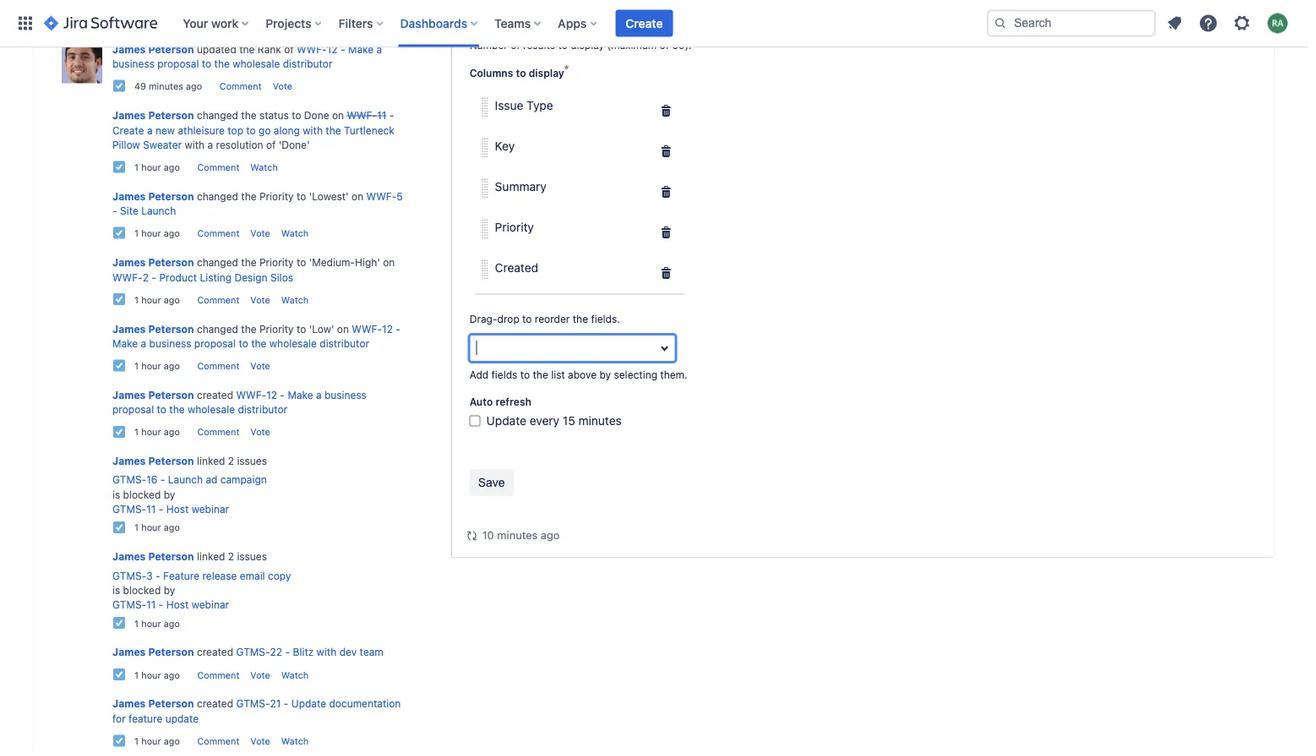 Task type: describe. For each thing, give the bounding box(es) containing it.
columns to display
[[470, 67, 564, 79]]

wwf- up turtleneck
[[347, 109, 377, 121]]

'lowest'
[[309, 190, 349, 202]]

number
[[470, 39, 508, 51]]

hour for 'medium-
[[141, 294, 161, 305]]

minutes for 10 minutes ago
[[497, 529, 538, 541]]

your work
[[183, 16, 239, 30]]

gtms-16 - launch ad campaign link
[[112, 474, 267, 486]]

for
[[112, 713, 126, 724]]

wwf- inside james peterson changed the priority to 'medium-high' on wwf-2 - product listing design silos
[[112, 271, 143, 283]]

1 hour ago for blitz
[[134, 669, 180, 680]]

task image for comment link on top of james peterson changed the status to done on
[[112, 79, 126, 93]]

task image for comment link over ad on the bottom
[[112, 425, 126, 438]]

to right fields
[[520, 369, 530, 380]]

gtms-22 - blitz with dev team link
[[236, 646, 384, 658]]

teams button
[[489, 10, 548, 37]]

- inside wwf-5 - site launch
[[112, 205, 117, 217]]

by inside 'region'
[[600, 369, 611, 380]]

fields.
[[591, 313, 620, 325]]

distributor for james peterson changed the priority to 'low' on
[[320, 337, 369, 349]]

athleisure
[[178, 124, 225, 136]]

james peterson link for comment link under james peterson created gtms-22 - blitz with dev team
[[112, 646, 194, 658]]

to down apps
[[558, 39, 568, 51]]

gtms-21 - update documentation for feature update
[[112, 698, 401, 724]]

the down the james peterson changed the priority to 'low' on at the top left
[[251, 337, 267, 349]]

is inside james peterson linked 2 issues gtms-3 - feature release email copy is blocked by gtms-11 - host webinar
[[112, 584, 120, 596]]

comment link down the james peterson changed the priority to 'low' on at the top left
[[197, 360, 239, 371]]

ago for comment link on top of james peterson changed the status to done on
[[186, 81, 202, 92]]

11 inside james peterson linked 2 issues gtms-16 - launch ad campaign is blocked by gtms-11 - host webinar
[[146, 503, 156, 515]]

minutes for 49 minutes ago
[[149, 81, 183, 92]]

1 hour ago for 'medium-
[[134, 294, 180, 305]]

a for james peterson created
[[316, 389, 322, 401]]

vote for comment link below james peterson changed the priority to 'lowest' on
[[250, 228, 270, 239]]

work
[[211, 16, 239, 30]]

peterson for 16
[[148, 455, 194, 467]]

1 changed from the top
[[197, 109, 238, 121]]

1 james peterson link from the top
[[112, 43, 194, 55]]

drop
[[497, 313, 520, 325]]

refresh
[[496, 396, 532, 407]]

watch for blitz
[[281, 669, 309, 680]]

on inside james peterson changed the priority to 'medium-high' on wwf-2 - product listing design silos
[[383, 256, 395, 268]]

james peterson link for comment link underneath resolution in the top of the page
[[112, 109, 194, 121]]

add
[[470, 369, 489, 380]]

gtms-11 - host webinar link for -
[[112, 599, 229, 611]]

9 1 from the top
[[134, 735, 139, 746]]

1 james from the top
[[112, 43, 146, 55]]

on for james peterson changed the status to done on
[[332, 109, 344, 121]]

columns
[[470, 67, 513, 79]]

1 for 'lowest'
[[134, 228, 139, 239]]

james peterson created gtms-22 - blitz with dev team
[[112, 646, 384, 658]]

comment link down james peterson created gtms-22 - blitz with dev team
[[197, 669, 239, 680]]

1 hour ago for 'lowest'
[[134, 228, 180, 239]]

2 for james peterson linked 2 issues gtms-16 - launch ad campaign is blocked by gtms-11 - host webinar
[[228, 455, 234, 467]]

1 hour from the top
[[141, 162, 161, 173]]

7 james peterson link from the top
[[112, 455, 194, 467]]

- inside - create a new athleisure top to go along with the turtleneck pillow sweater
[[389, 109, 394, 121]]

campaign
[[220, 474, 267, 486]]

to down the james peterson updated the rank of
[[202, 58, 211, 70]]

reorder
[[535, 313, 570, 325]]

with a resolution of 'done'
[[182, 139, 310, 151]]

3
[[146, 569, 153, 581]]

to inside - create a new athleisure top to go along with the turtleneck pillow sweater
[[246, 124, 256, 136]]

comment link down resolution in the top of the page
[[197, 162, 239, 173]]

turtleneck
[[344, 124, 394, 136]]

changed for changed the priority to 'medium-high' on
[[197, 256, 238, 268]]

comment down resolution in the top of the page
[[197, 162, 239, 173]]

host inside james peterson linked 2 issues gtms-16 - launch ad campaign is blocked by gtms-11 - host webinar
[[166, 503, 189, 515]]

feature
[[129, 713, 163, 724]]

to left the 'lowest'
[[297, 190, 306, 202]]

them.
[[660, 369, 688, 380]]

1 vertical spatial with
[[185, 139, 205, 151]]

add fields to the list above by selecting them.
[[470, 369, 688, 380]]

issue
[[495, 98, 523, 112]]

1 1 hour ago from the top
[[134, 162, 180, 173]]

resolution
[[216, 139, 263, 151]]

your
[[183, 16, 208, 30]]

james peterson linked 2 issues gtms-3 - feature release email copy is blocked by gtms-11 - host webinar
[[112, 551, 291, 611]]

wwf- for james peterson changed the priority to 'lowest' on
[[366, 190, 397, 202]]

of down "go"
[[266, 139, 276, 151]]

above
[[568, 369, 597, 380]]

james for 'medium-
[[112, 256, 146, 268]]

updated
[[197, 43, 236, 55]]

6 james from the top
[[112, 389, 146, 401]]

hour for 16
[[141, 522, 161, 533]]

your work button
[[178, 10, 255, 37]]

projects button
[[261, 10, 328, 37]]

vote link for comment link under the james peterson changed the priority to 'low' on at the top left
[[250, 360, 270, 371]]

the up top
[[241, 109, 257, 121]]

created for wwf-
[[197, 389, 233, 401]]

10 peterson from the top
[[148, 698, 194, 710]]

- right 3
[[156, 569, 160, 581]]

documentation
[[329, 698, 401, 710]]

blocked inside james peterson linked 2 issues gtms-3 - feature release email copy is blocked by gtms-11 - host webinar
[[123, 584, 161, 596]]

8 james peterson link from the top
[[112, 551, 194, 563]]

by inside james peterson linked 2 issues gtms-3 - feature release email copy is blocked by gtms-11 - host webinar
[[164, 584, 175, 596]]

2 horizontal spatial minutes
[[579, 414, 622, 428]]

1 1 from the top
[[134, 162, 139, 173]]

james for blitz
[[112, 646, 146, 658]]

results
[[523, 39, 555, 51]]

created
[[495, 261, 538, 275]]

a for james peterson changed the priority to 'low' on
[[141, 337, 146, 349]]

50).
[[672, 39, 692, 51]]

9 hour from the top
[[141, 735, 161, 746]]

gtms- left blitz
[[236, 646, 270, 658]]

comment down james peterson changed the priority to 'lowest' on
[[197, 228, 239, 239]]

banner containing your work
[[0, 0, 1308, 47]]

settings image
[[1232, 13, 1253, 33]]

ago down james peterson linked 2 issues gtms-16 - launch ad campaign is blocked by gtms-11 - host webinar
[[164, 522, 180, 533]]

of right the rank
[[284, 43, 294, 55]]

vote for comment link on top of james peterson changed the status to done on
[[273, 81, 292, 92]]

the left the rank
[[239, 43, 255, 55]]

'medium-
[[309, 256, 355, 268]]

feature
[[163, 569, 200, 581]]

hour for 'low'
[[141, 360, 161, 371]]

done
[[304, 109, 329, 121]]

the inside - create a new athleisure top to go along with the turtleneck pillow sweater
[[326, 124, 341, 136]]

Search field
[[987, 10, 1156, 37]]

ago for comment link under the james peterson changed the priority to 'low' on at the top left
[[164, 360, 180, 371]]

apps
[[558, 16, 587, 30]]

comment down the james peterson changed the priority to 'low' on at the top left
[[197, 360, 239, 371]]

james peterson link for comment link underneath update
[[112, 698, 194, 710]]

rank
[[258, 43, 281, 55]]

2 vertical spatial wholesale
[[188, 404, 235, 415]]

blitz
[[293, 646, 314, 658]]

5 1 from the top
[[134, 426, 139, 437]]

notifications image
[[1165, 13, 1185, 33]]

distributor for james peterson updated the rank of
[[283, 58, 333, 70]]

auto refresh
[[470, 396, 532, 407]]

to up 16
[[157, 404, 166, 415]]

update inside gtms-21 - update documentation for feature update
[[291, 698, 326, 710]]

to up "along"
[[292, 109, 301, 121]]

launch inside james peterson linked 2 issues gtms-16 - launch ad campaign is blocked by gtms-11 - host webinar
[[168, 474, 203, 486]]

business for james peterson updated the rank of
[[112, 58, 155, 70]]

email
[[240, 569, 265, 581]]

the left fields.
[[573, 313, 588, 325]]

priority inside 'region'
[[495, 220, 534, 234]]

10 james from the top
[[112, 698, 146, 710]]

high'
[[355, 256, 380, 268]]

ago for comment link below james peterson changed the priority to 'lowest' on
[[164, 228, 180, 239]]

webinar inside james peterson linked 2 issues gtms-3 - feature release email copy is blocked by gtms-11 - host webinar
[[192, 599, 229, 611]]

wwf-12 - make a business proposal to the wholesale distributor for rank
[[112, 43, 382, 70]]

james for done
[[112, 109, 146, 121]]

comment up ad on the bottom
[[197, 426, 239, 437]]

proposal for changed the priority to 'low' on
[[194, 337, 236, 349]]

of down teams popup button at the left
[[511, 39, 520, 51]]

listing
[[200, 271, 232, 283]]

to right drop
[[522, 313, 532, 325]]

is inside james peterson linked 2 issues gtms-16 - launch ad campaign is blocked by gtms-11 - host webinar
[[112, 489, 120, 500]]

wwf-12 - make a business proposal to the wholesale distributor link for rank
[[112, 43, 382, 70]]

- inside gtms-21 - update documentation for feature update
[[284, 698, 289, 710]]

3 wwf-12 - make a business proposal to the wholesale distributor from the top
[[112, 389, 367, 415]]

priority for changed the priority to 'lowest' on
[[259, 190, 294, 202]]

watch for 'lowest'
[[281, 228, 309, 239]]

comment link up james peterson changed the status to done on
[[220, 81, 262, 92]]

watch down with a resolution of 'done'
[[250, 162, 278, 173]]

wwf-11
[[347, 109, 386, 121]]

comment down james peterson created gtms-22 - blitz with dev team
[[197, 669, 239, 680]]

vote link for comment link over ad on the bottom
[[250, 426, 270, 437]]

1 for 'medium-
[[134, 294, 139, 305]]

james peterson changed the priority to 'medium-high' on wwf-2 - product listing design silos
[[112, 256, 395, 283]]

top
[[228, 124, 243, 136]]

'low'
[[309, 323, 334, 334]]

22
[[270, 646, 282, 658]]

- down the james peterson changed the priority to 'low' on at the top left
[[280, 389, 285, 401]]

release
[[202, 569, 237, 581]]

peterson for 'low'
[[148, 323, 194, 334]]

watch down gtms-21 - update documentation for feature update
[[281, 735, 309, 746]]

vote for comment link under james peterson created gtms-22 - blitz with dev team
[[250, 669, 270, 680]]

- down feature
[[159, 599, 163, 611]]

filters
[[339, 16, 373, 30]]

pillow
[[112, 139, 140, 151]]

1 hour ago for 16
[[134, 522, 180, 533]]

wholesale for priority
[[269, 337, 317, 349]]

1 hour ago for 'low'
[[134, 360, 180, 371]]

vote link for comment link below james peterson changed the priority to 'lowest' on
[[250, 228, 270, 239]]

apps button
[[553, 10, 604, 37]]

james peterson changed the status to done on
[[112, 109, 347, 121]]

today
[[58, 18, 87, 29]]

comment up james peterson changed the status to done on
[[220, 81, 262, 92]]

auto
[[470, 396, 493, 407]]

to down the james peterson changed the priority to 'low' on at the top left
[[239, 337, 248, 349]]

0 horizontal spatial display
[[529, 67, 564, 79]]

create inside button
[[626, 16, 663, 30]]

with inside - create a new athleisure top to go along with the turtleneck pillow sweater
[[303, 124, 323, 136]]

3 wwf-12 - make a business proposal to the wholesale distributor link from the top
[[112, 389, 367, 415]]

gtms- down 16
[[112, 503, 146, 515]]

1 horizontal spatial display
[[571, 39, 604, 51]]

priority for changed the priority to 'low' on
[[259, 323, 294, 334]]

to right columns
[[516, 67, 526, 79]]

filters button
[[334, 10, 390, 37]]

wwf- for james peterson created
[[236, 389, 266, 401]]

2 for james peterson linked 2 issues gtms-3 - feature release email copy is blocked by gtms-11 - host webinar
[[228, 551, 234, 563]]

1 peterson from the top
[[148, 43, 194, 55]]

james for 16
[[112, 455, 146, 467]]

sweater
[[143, 139, 182, 151]]

to inside james peterson changed the priority to 'medium-high' on wwf-2 - product listing design silos
[[297, 256, 306, 268]]

task image for with a resolution of 'done'
[[112, 160, 126, 174]]

selecting
[[614, 369, 658, 380]]

- down gtms-16 - launch ad campaign 'link'
[[159, 503, 163, 515]]

update inside 'region'
[[487, 414, 526, 428]]

dev
[[339, 646, 357, 658]]

49
[[134, 81, 146, 92]]

peterson for done
[[148, 109, 194, 121]]

james peterson changed the priority to 'low' on
[[112, 323, 352, 334]]

10 minutes ago
[[482, 529, 560, 541]]

the up gtms-16 - launch ad campaign 'link'
[[169, 404, 185, 415]]

watch link for blitz
[[281, 669, 309, 680]]

create button
[[616, 10, 673, 37]]

make for james peterson created
[[288, 389, 313, 401]]

design
[[235, 271, 268, 283]]

watch link down gtms-21 - update documentation for feature update
[[281, 735, 309, 746]]

changed for changed the priority to 'low' on
[[197, 323, 238, 334]]

Auto refresh checkbox
[[470, 412, 481, 429]]

the down with a resolution of 'done'
[[241, 190, 257, 202]]

peterson for 'medium-
[[148, 256, 194, 268]]

(maximum
[[607, 39, 657, 51]]

comment link down james peterson changed the priority to 'lowest' on
[[197, 228, 239, 239]]

none text field inside 'region'
[[470, 335, 676, 362]]

product
[[159, 271, 197, 283]]

none submit inside 'region'
[[470, 469, 514, 496]]

5 hour from the top
[[141, 426, 161, 437]]

wwf-5 - site launch
[[112, 190, 403, 217]]

watch link down with a resolution of 'done'
[[250, 162, 278, 173]]

the down updated
[[214, 58, 230, 70]]

comment down update
[[197, 735, 239, 746]]

5 1 hour ago from the top
[[134, 426, 180, 437]]

hour for 3
[[141, 618, 161, 629]]

vote for comment link below listing
[[250, 294, 270, 305]]

james peterson link for comment link under the james peterson changed the priority to 'low' on at the top left
[[112, 323, 194, 334]]



Task type: vqa. For each thing, say whether or not it's contained in the screenshot.
Edit color, purple selected image
no



Task type: locate. For each thing, give the bounding box(es) containing it.
wwf- left product
[[112, 271, 143, 283]]

none text field inside 'region'
[[470, 5, 681, 32]]

ago down "sweater" in the top left of the page
[[164, 162, 180, 173]]

1 hour ago down 16
[[134, 522, 180, 533]]

vote link for comment link below listing
[[250, 294, 270, 305]]

watch for 'medium-
[[281, 294, 309, 305]]

james peterson created
[[112, 389, 236, 401], [112, 698, 236, 710]]

4 hour from the top
[[141, 360, 161, 371]]

6 hour from the top
[[141, 522, 161, 533]]

0 horizontal spatial make
[[112, 337, 138, 349]]

9 peterson from the top
[[148, 646, 194, 658]]

wholesale up ad on the bottom
[[188, 404, 235, 415]]

update
[[487, 414, 526, 428], [291, 698, 326, 710]]

on for james peterson changed the priority to 'lowest' on
[[352, 190, 364, 202]]

comment link down listing
[[197, 294, 239, 305]]

3 created from the top
[[197, 698, 233, 710]]

task image for comment link below james peterson changed the priority to 'lowest' on
[[112, 226, 126, 240]]

0 vertical spatial webinar
[[192, 503, 229, 515]]

0 vertical spatial gtms-11 - host webinar link
[[112, 503, 229, 515]]

0 vertical spatial minutes
[[149, 81, 183, 92]]

0 vertical spatial blocked
[[123, 489, 161, 500]]

by inside james peterson linked 2 issues gtms-16 - launch ad campaign is blocked by gtms-11 - host webinar
[[164, 489, 175, 500]]

1 vertical spatial gtms-11 - host webinar link
[[112, 599, 229, 611]]

display
[[571, 39, 604, 51], [529, 67, 564, 79]]

blocked inside james peterson linked 2 issues gtms-16 - launch ad campaign is blocked by gtms-11 - host webinar
[[123, 489, 161, 500]]

james inside james peterson linked 2 issues gtms-16 - launch ad campaign is blocked by gtms-11 - host webinar
[[112, 455, 146, 467]]

priority left 'low'
[[259, 323, 294, 334]]

priority for changed the priority to 'medium-high' on
[[259, 256, 294, 268]]

search image
[[994, 16, 1007, 30]]

- right 21
[[284, 698, 289, 710]]

update
[[165, 713, 199, 724]]

of
[[511, 39, 520, 51], [660, 39, 669, 51], [284, 43, 294, 55], [266, 139, 276, 151]]

james peterson link for comment link over ad on the bottom
[[112, 389, 194, 401]]

primary element
[[10, 0, 987, 47]]

business down 'low'
[[325, 389, 367, 401]]

11 down 16
[[146, 503, 156, 515]]

0 vertical spatial update
[[487, 414, 526, 428]]

5 task image from the top
[[112, 668, 126, 681]]

wwf-12 - make a business proposal to the wholesale distributor down design
[[112, 323, 401, 349]]

2 webinar from the top
[[192, 599, 229, 611]]

vote link down james peterson created gtms-22 - blitz with dev team
[[250, 669, 270, 680]]

launch left ad on the bottom
[[168, 474, 203, 486]]

minutes right 15
[[579, 414, 622, 428]]

1 vertical spatial launch
[[168, 474, 203, 486]]

distributor for james peterson created
[[238, 404, 288, 415]]

4 james from the top
[[112, 256, 146, 268]]

vote down james peterson created gtms-22 - blitz with dev team
[[250, 669, 270, 680]]

None text field
[[470, 335, 676, 362]]

peterson inside james peterson changed the priority to 'medium-high' on wwf-2 - product listing design silos
[[148, 256, 194, 268]]

-
[[341, 43, 345, 55], [389, 109, 394, 121], [112, 205, 117, 217], [152, 271, 156, 283], [396, 323, 401, 334], [280, 389, 285, 401], [160, 474, 165, 486], [159, 503, 163, 515], [156, 569, 160, 581], [159, 599, 163, 611], [285, 646, 290, 658], [284, 698, 289, 710]]

gtms- down 3
[[112, 599, 146, 611]]

banner
[[0, 0, 1308, 47]]

ago for comment link over ad on the bottom
[[164, 426, 180, 437]]

2 horizontal spatial make
[[348, 43, 374, 55]]

3 james from the top
[[112, 190, 146, 202]]

11
[[377, 109, 386, 121], [146, 503, 156, 515], [146, 599, 156, 611]]

8 hour from the top
[[141, 669, 161, 680]]

16
[[146, 474, 158, 486]]

update every 15 minutes
[[487, 414, 622, 428]]

3 1 hour ago from the top
[[134, 294, 180, 305]]

0 horizontal spatial create
[[112, 124, 144, 136]]

james for 3
[[112, 551, 146, 563]]

vote link for comment link under james peterson created gtms-22 - blitz with dev team
[[250, 669, 270, 680]]

to left 'low'
[[297, 323, 306, 334]]

2 james peterson created from the top
[[112, 698, 236, 710]]

6 peterson from the top
[[148, 389, 194, 401]]

host inside james peterson linked 2 issues gtms-3 - feature release email copy is blocked by gtms-11 - host webinar
[[166, 599, 189, 611]]

of left 50). at the top right of page
[[660, 39, 669, 51]]

0 vertical spatial issues
[[237, 455, 267, 467]]

a for james peterson updated the rank of
[[377, 43, 382, 55]]

4 task image from the top
[[112, 425, 126, 438]]

task image for james peterson changed the priority to 'medium-high' on wwf-2 - product listing design silos
[[112, 293, 126, 306]]

2 up campaign on the bottom
[[228, 455, 234, 467]]

- down the filters
[[341, 43, 345, 55]]

2 vertical spatial 11
[[146, 599, 156, 611]]

vote down the james peterson changed the priority to 'low' on at the top left
[[250, 360, 270, 371]]

vote link for comment link on top of james peterson changed the status to done on
[[273, 81, 292, 92]]

2 inside james peterson linked 2 issues gtms-3 - feature release email copy is blocked by gtms-11 - host webinar
[[228, 551, 234, 563]]

0 vertical spatial proposal
[[157, 58, 199, 70]]

12 for james peterson updated the rank of
[[327, 43, 338, 55]]

fields
[[491, 369, 518, 380]]

1 task image from the top
[[112, 79, 126, 93]]

ago
[[186, 81, 202, 92], [164, 162, 180, 173], [164, 228, 180, 239], [164, 294, 180, 305], [164, 360, 180, 371], [164, 426, 180, 437], [164, 522, 180, 533], [541, 529, 560, 541], [164, 618, 180, 629], [164, 669, 180, 680], [164, 735, 180, 746]]

1 vertical spatial create
[[112, 124, 144, 136]]

launch
[[141, 205, 176, 217], [168, 474, 203, 486]]

ago for comment link under james peterson created gtms-22 - blitz with dev team
[[164, 669, 180, 680]]

3 james peterson link from the top
[[112, 190, 194, 202]]

2 is from the top
[[112, 584, 120, 596]]

watch link down silos
[[281, 294, 309, 305]]

0 vertical spatial created
[[197, 389, 233, 401]]

2 vertical spatial make
[[288, 389, 313, 401]]

2 vertical spatial proposal
[[112, 404, 154, 415]]

make
[[348, 43, 374, 55], [112, 337, 138, 349], [288, 389, 313, 401]]

james peterson created for update
[[112, 698, 236, 710]]

2 1 from the top
[[134, 228, 139, 239]]

along
[[274, 124, 300, 136]]

0 vertical spatial create
[[626, 16, 663, 30]]

task image for james peterson linked 2 issues gtms-3 - feature release email copy is blocked by gtms-11 - host webinar
[[112, 616, 126, 630]]

0 vertical spatial james peterson created
[[112, 389, 236, 401]]

ago for comment link below listing
[[164, 294, 180, 305]]

appswitcher icon image
[[15, 13, 35, 33]]

priority left the 'lowest'
[[259, 190, 294, 202]]

9 1 hour ago from the top
[[134, 735, 180, 746]]

4 task image from the top
[[112, 616, 126, 630]]

1 vertical spatial linked
[[197, 551, 225, 563]]

1 vertical spatial 2
[[228, 455, 234, 467]]

wwf-12 - make a business proposal to the wholesale distributor for priority
[[112, 323, 401, 349]]

1 horizontal spatial create
[[626, 16, 663, 30]]

0 vertical spatial launch
[[141, 205, 176, 217]]

issues inside james peterson linked 2 issues gtms-16 - launch ad campaign is blocked by gtms-11 - host webinar
[[237, 455, 267, 467]]

ago for comment link underneath resolution in the top of the page
[[164, 162, 180, 173]]

1 vertical spatial 12
[[382, 323, 393, 334]]

issues for campaign
[[237, 455, 267, 467]]

3 peterson from the top
[[148, 190, 194, 202]]

james inside james peterson linked 2 issues gtms-3 - feature release email copy is blocked by gtms-11 - host webinar
[[112, 551, 146, 563]]

comment link
[[220, 81, 262, 92], [197, 162, 239, 173], [197, 228, 239, 239], [197, 294, 239, 305], [197, 360, 239, 371], [197, 426, 239, 437], [197, 669, 239, 680], [197, 735, 239, 746]]

1 vertical spatial wwf-12 - make a business proposal to the wholesale distributor link
[[112, 323, 401, 349]]

proposal
[[157, 58, 199, 70], [194, 337, 236, 349], [112, 404, 154, 415]]

8 peterson from the top
[[148, 551, 194, 563]]

2 vertical spatial wwf-12 - make a business proposal to the wholesale distributor link
[[112, 389, 367, 415]]

1 gtms-11 - host webinar link from the top
[[112, 503, 229, 515]]

1 horizontal spatial 12
[[327, 43, 338, 55]]

3 hour from the top
[[141, 294, 161, 305]]

create up (maximum
[[626, 16, 663, 30]]

james peterson created for to
[[112, 389, 236, 401]]

every
[[530, 414, 560, 428]]

drag-drop to reorder the fields.
[[470, 313, 620, 325]]

2 vertical spatial with
[[317, 646, 337, 658]]

1 vertical spatial update
[[291, 698, 326, 710]]

the up design
[[241, 256, 257, 268]]

ago down feature
[[164, 618, 180, 629]]

2 vertical spatial wwf-12 - make a business proposal to the wholesale distributor
[[112, 389, 367, 415]]

teams
[[495, 16, 531, 30]]

list
[[551, 369, 565, 380]]

2 task image from the top
[[112, 226, 126, 240]]

on
[[332, 109, 344, 121], [352, 190, 364, 202], [383, 256, 395, 268], [337, 323, 349, 334]]

3 changed from the top
[[197, 256, 238, 268]]

gtms- down james peterson created gtms-22 - blitz with dev team
[[236, 698, 270, 710]]

9 james peterson link from the top
[[112, 646, 194, 658]]

vote link up status
[[273, 81, 292, 92]]

gtms- left feature
[[112, 569, 146, 581]]

0 vertical spatial host
[[166, 503, 189, 515]]

issues
[[237, 455, 267, 467], [237, 551, 267, 563]]

2 wwf-12 - make a business proposal to the wholesale distributor link from the top
[[112, 323, 401, 349]]

webinar down ad on the bottom
[[192, 503, 229, 515]]

0 horizontal spatial update
[[291, 698, 326, 710]]

1 vertical spatial 11
[[146, 503, 156, 515]]

james peterson linked 2 issues gtms-16 - launch ad campaign is blocked by gtms-11 - host webinar
[[112, 455, 267, 515]]

task image for comment link underneath update
[[112, 734, 126, 747]]

1 vertical spatial james peterson created
[[112, 698, 236, 710]]

2 vertical spatial business
[[325, 389, 367, 401]]

vote link for comment link underneath update
[[250, 735, 270, 746]]

linked inside james peterson linked 2 issues gtms-3 - feature release email copy is blocked by gtms-11 - host webinar
[[197, 551, 225, 563]]

3 1 from the top
[[134, 294, 139, 305]]

5 james from the top
[[112, 323, 146, 334]]

on right high' on the left top of page
[[383, 256, 395, 268]]

vote link down gtms-21 - update documentation for feature update
[[250, 735, 270, 746]]

linked inside james peterson linked 2 issues gtms-16 - launch ad campaign is blocked by gtms-11 - host webinar
[[197, 455, 225, 467]]

1 vertical spatial display
[[529, 67, 564, 79]]

2 issues from the top
[[237, 551, 267, 563]]

7 peterson from the top
[[148, 455, 194, 467]]

4 james peterson link from the top
[[112, 256, 194, 268]]

- create a new athleisure top to go along with the turtleneck pillow sweater
[[112, 109, 394, 151]]

james peterson link for comment link below listing
[[112, 256, 194, 268]]

15
[[563, 414, 575, 428]]

gtms-11 - host webinar link for host
[[112, 503, 229, 515]]

help image
[[1198, 13, 1219, 33]]

go
[[259, 124, 271, 136]]

2 left product
[[143, 271, 149, 283]]

wwf- for james peterson changed the priority to 'low' on
[[352, 323, 382, 334]]

4 peterson from the top
[[148, 256, 194, 268]]

7 hour from the top
[[141, 618, 161, 629]]

wwf- inside wwf-5 - site launch
[[366, 190, 397, 202]]

1 for 'low'
[[134, 360, 139, 371]]

None submit
[[470, 469, 514, 496]]

2 inside james peterson changed the priority to 'medium-high' on wwf-2 - product listing design silos
[[143, 271, 149, 283]]

1 horizontal spatial minutes
[[497, 529, 538, 541]]

2 1 hour ago from the top
[[134, 228, 180, 239]]

issues inside james peterson linked 2 issues gtms-3 - feature release email copy is blocked by gtms-11 - host webinar
[[237, 551, 267, 563]]

1
[[134, 162, 139, 173], [134, 228, 139, 239], [134, 294, 139, 305], [134, 360, 139, 371], [134, 426, 139, 437], [134, 522, 139, 533], [134, 618, 139, 629], [134, 669, 139, 680], [134, 735, 139, 746]]

region
[[465, 0, 1261, 544]]

proposal up 49 minutes ago
[[157, 58, 199, 70]]

make for james peterson changed the priority to 'low' on
[[112, 337, 138, 349]]

make for james peterson updated the rank of
[[348, 43, 374, 55]]

2 james from the top
[[112, 109, 146, 121]]

blocked
[[123, 489, 161, 500], [123, 584, 161, 596]]

10
[[482, 529, 494, 541]]

1 vertical spatial issues
[[237, 551, 267, 563]]

ago down product
[[164, 294, 180, 305]]

10 james peterson link from the top
[[112, 698, 194, 710]]

summary
[[495, 180, 547, 194]]

6 1 hour ago from the top
[[134, 522, 180, 533]]

wwf-
[[297, 43, 327, 55], [347, 109, 377, 121], [366, 190, 397, 202], [112, 271, 143, 283], [352, 323, 382, 334], [236, 389, 266, 401]]

peterson for 3
[[148, 551, 194, 563]]

launch inside wwf-5 - site launch
[[141, 205, 176, 217]]

0 vertical spatial display
[[571, 39, 604, 51]]

blocked down 16
[[123, 489, 161, 500]]

watch down blitz
[[281, 669, 309, 680]]

changed inside james peterson changed the priority to 'medium-high' on wwf-2 - product listing design silos
[[197, 256, 238, 268]]

business for james peterson created
[[325, 389, 367, 401]]

1 hour ago up the feature
[[134, 669, 180, 680]]

1 blocked from the top
[[123, 489, 161, 500]]

1 for 16
[[134, 522, 139, 533]]

0 vertical spatial business
[[112, 58, 155, 70]]

1 vertical spatial proposal
[[194, 337, 236, 349]]

- right 16
[[160, 474, 165, 486]]

- left the site
[[112, 205, 117, 217]]

proposal up 16
[[112, 404, 154, 415]]

wholesale for rank
[[233, 58, 280, 70]]

ago for comment link underneath update
[[164, 735, 180, 746]]

proposal for created
[[112, 404, 154, 415]]

the inside james peterson changed the priority to 'medium-high' on wwf-2 - product listing design silos
[[241, 256, 257, 268]]

0 horizontal spatial minutes
[[149, 81, 183, 92]]

- right 22
[[285, 646, 290, 658]]

ago up update
[[164, 669, 180, 680]]

0 vertical spatial 12
[[327, 43, 338, 55]]

1 issues from the top
[[237, 455, 267, 467]]

1 james peterson created from the top
[[112, 389, 236, 401]]

21
[[270, 698, 281, 710]]

changed down resolution in the top of the page
[[197, 190, 238, 202]]

wwf-5 - site launch link
[[112, 190, 403, 217]]

1 hour ago for 3
[[134, 618, 180, 629]]

wwf-12 - make a business proposal to the wholesale distributor link for priority
[[112, 323, 401, 349]]

proposal down the james peterson changed the priority to 'low' on at the top left
[[194, 337, 236, 349]]

business
[[112, 58, 155, 70], [149, 337, 191, 349], [325, 389, 367, 401]]

1 hour ago
[[134, 162, 180, 173], [134, 228, 180, 239], [134, 294, 180, 305], [134, 360, 180, 371], [134, 426, 180, 437], [134, 522, 180, 533], [134, 618, 180, 629], [134, 669, 180, 680], [134, 735, 180, 746]]

key
[[495, 139, 515, 153]]

ago down update
[[164, 735, 180, 746]]

peterson inside james peterson linked 2 issues gtms-3 - feature release email copy is blocked by gtms-11 - host webinar
[[148, 551, 194, 563]]

1 webinar from the top
[[192, 503, 229, 515]]

- inside james peterson changed the priority to 'medium-high' on wwf-2 - product listing design silos
[[152, 271, 156, 283]]

1 linked from the top
[[197, 455, 225, 467]]

create inside - create a new athleisure top to go along with the turtleneck pillow sweater
[[112, 124, 144, 136]]

an arrow curved in a circular way on the button that refreshes the dashboard image
[[465, 529, 479, 542]]

watch link for 'medium-
[[281, 294, 309, 305]]

2 vertical spatial minutes
[[497, 529, 538, 541]]

7 1 from the top
[[134, 618, 139, 629]]

4 1 hour ago from the top
[[134, 360, 180, 371]]

'done'
[[279, 139, 310, 151]]

linked up 'release' at left
[[197, 551, 225, 563]]

8 1 from the top
[[134, 669, 139, 680]]

number of results to display (maximum of 50).
[[470, 39, 692, 51]]

new
[[155, 124, 175, 136]]

ago up gtms-16 - launch ad campaign 'link'
[[164, 426, 180, 437]]

region containing issue type
[[465, 0, 1261, 544]]

create up pillow on the top left of the page
[[112, 124, 144, 136]]

1 vertical spatial is
[[112, 584, 120, 596]]

1 vertical spatial created
[[197, 646, 233, 658]]

the down design
[[241, 323, 257, 334]]

0 vertical spatial with
[[303, 124, 323, 136]]

team
[[360, 646, 384, 658]]

copy
[[268, 569, 291, 581]]

4 changed from the top
[[197, 323, 238, 334]]

0 vertical spatial make
[[348, 43, 374, 55]]

wwf-12 - make a business proposal to the wholesale distributor link
[[112, 43, 382, 70], [112, 323, 401, 349], [112, 389, 367, 415]]

1 host from the top
[[166, 503, 189, 515]]

7 james from the top
[[112, 455, 146, 467]]

created down the james peterson changed the priority to 'low' on at the top left
[[197, 389, 233, 401]]

vote for comment link underneath update
[[250, 735, 270, 746]]

update right 21
[[291, 698, 326, 710]]

2 vertical spatial 12
[[266, 389, 277, 401]]

wwf-12 - make a business proposal to the wholesale distributor
[[112, 43, 382, 70], [112, 323, 401, 349], [112, 389, 367, 415]]

6 1 from the top
[[134, 522, 139, 533]]

to
[[558, 39, 568, 51], [202, 58, 211, 70], [516, 67, 526, 79], [292, 109, 301, 121], [246, 124, 256, 136], [297, 190, 306, 202], [297, 256, 306, 268], [522, 313, 532, 325], [297, 323, 306, 334], [239, 337, 248, 349], [520, 369, 530, 380], [157, 404, 166, 415]]

5
[[397, 190, 403, 202]]

1 horizontal spatial update
[[487, 414, 526, 428]]

business for james peterson changed the priority to 'low' on
[[149, 337, 191, 349]]

linked for release
[[197, 551, 225, 563]]

vote link
[[273, 81, 292, 92], [250, 228, 270, 239], [250, 294, 270, 305], [250, 360, 270, 371], [250, 426, 270, 437], [250, 669, 270, 680], [250, 735, 270, 746]]

0 horizontal spatial 12
[[266, 389, 277, 401]]

watch
[[250, 162, 278, 173], [281, 228, 309, 239], [281, 294, 309, 305], [281, 669, 309, 680], [281, 735, 309, 746]]

2 horizontal spatial 12
[[382, 323, 393, 334]]

ad
[[206, 474, 218, 486]]

gtms- left ad on the bottom
[[112, 474, 146, 486]]

1 wwf-12 - make a business proposal to the wholesale distributor link from the top
[[112, 43, 382, 70]]

vote for comment link under the james peterson changed the priority to 'low' on at the top left
[[250, 360, 270, 371]]

1 vertical spatial make
[[112, 337, 138, 349]]

1 for blitz
[[134, 669, 139, 680]]

0 vertical spatial 2
[[143, 271, 149, 283]]

5 peterson from the top
[[148, 323, 194, 334]]

comment down listing
[[197, 294, 239, 305]]

james for 'lowest'
[[112, 190, 146, 202]]

created left 22
[[197, 646, 233, 658]]

1 vertical spatial blocked
[[123, 584, 161, 596]]

dashboards
[[400, 16, 468, 30]]

1 horizontal spatial make
[[288, 389, 313, 401]]

6 james peterson link from the top
[[112, 389, 194, 401]]

4 1 from the top
[[134, 360, 139, 371]]

2 vertical spatial 2
[[228, 551, 234, 563]]

1 created from the top
[[197, 389, 233, 401]]

2 peterson from the top
[[148, 109, 194, 121]]

1 is from the top
[[112, 489, 120, 500]]

ago down the james peterson updated the rank of
[[186, 81, 202, 92]]

2 host from the top
[[166, 599, 189, 611]]

changed for changed the priority to 'lowest' on
[[197, 190, 238, 202]]

task image
[[112, 79, 126, 93], [112, 226, 126, 240], [112, 359, 126, 372], [112, 425, 126, 438], [112, 668, 126, 681], [112, 734, 126, 747]]

5 james peterson link from the top
[[112, 323, 194, 334]]

0 vertical spatial 11
[[377, 109, 386, 121]]

2 vertical spatial by
[[164, 584, 175, 596]]

wwf- right the 'lowest'
[[366, 190, 397, 202]]

james peterson updated the rank of
[[112, 43, 297, 55]]

issue type
[[495, 98, 553, 112]]

11 up turtleneck
[[377, 109, 386, 121]]

2 blocked from the top
[[123, 584, 161, 596]]

0 vertical spatial by
[[600, 369, 611, 380]]

task image
[[112, 160, 126, 174], [112, 293, 126, 306], [112, 521, 126, 534], [112, 616, 126, 630]]

0 vertical spatial distributor
[[283, 58, 333, 70]]

1 vertical spatial webinar
[[192, 599, 229, 611]]

webinar inside james peterson linked 2 issues gtms-16 - launch ad campaign is blocked by gtms-11 - host webinar
[[192, 503, 229, 515]]

12 down the james peterson changed the priority to 'low' on at the top left
[[266, 389, 277, 401]]

host down gtms-16 - launch ad campaign 'link'
[[166, 503, 189, 515]]

peterson for blitz
[[148, 646, 194, 658]]

1 vertical spatial minutes
[[579, 414, 622, 428]]

49 minutes ago
[[134, 81, 202, 92]]

2 created from the top
[[197, 646, 233, 658]]

task image for james peterson linked 2 issues gtms-16 - launch ad campaign is blocked by gtms-11 - host webinar
[[112, 521, 126, 534]]

vote down wwf-5 - site launch
[[250, 228, 270, 239]]

6 task image from the top
[[112, 734, 126, 747]]

9 james from the top
[[112, 646, 146, 658]]

issues up campaign on the bottom
[[237, 455, 267, 467]]

peterson for 'lowest'
[[148, 190, 194, 202]]

james inside james peterson changed the priority to 'medium-high' on wwf-2 - product listing design silos
[[112, 256, 146, 268]]

2 james peterson link from the top
[[112, 109, 194, 121]]

wwf-12 - make a business proposal to the wholesale distributor link down the james peterson changed the priority to 'low' on at the top left
[[112, 389, 367, 415]]

your profile and settings image
[[1268, 13, 1288, 33]]

2 changed from the top
[[197, 190, 238, 202]]

2 vertical spatial distributor
[[238, 404, 288, 415]]

peterson inside james peterson linked 2 issues gtms-16 - launch ad campaign is blocked by gtms-11 - host webinar
[[148, 455, 194, 467]]

business down the james peterson changed the priority to 'low' on at the top left
[[149, 337, 191, 349]]

wwf- down projects "dropdown button"
[[297, 43, 327, 55]]

with down done in the top left of the page
[[303, 124, 323, 136]]

distributor down 'low'
[[320, 337, 369, 349]]

on for james peterson changed the priority to 'low' on
[[337, 323, 349, 334]]

to left 'medium-
[[297, 256, 306, 268]]

linked for ad
[[197, 455, 225, 467]]

wwf-12 - make a business proposal to the wholesale distributor link down work
[[112, 43, 382, 70]]

created up update
[[197, 698, 233, 710]]

1 for 3
[[134, 618, 139, 629]]

- right 'low'
[[396, 323, 401, 334]]

1 vertical spatial wwf-12 - make a business proposal to the wholesale distributor
[[112, 323, 401, 349]]

gtms- inside gtms-21 - update documentation for feature update
[[236, 698, 270, 710]]

1 vertical spatial by
[[164, 489, 175, 500]]

site
[[120, 205, 138, 217]]

1 hour ago down the feature
[[134, 735, 180, 746]]

status
[[259, 109, 289, 121]]

None text field
[[470, 5, 681, 32]]

display down apps dropdown button
[[571, 39, 604, 51]]

gtms-11 - host webinar link
[[112, 503, 229, 515], [112, 599, 229, 611]]

ago inside 'region'
[[541, 529, 560, 541]]

0 vertical spatial wwf-12 - make a business proposal to the wholesale distributor link
[[112, 43, 382, 70]]

a inside - create a new athleisure top to go along with the turtleneck pillow sweater
[[147, 124, 153, 136]]

2 wwf-12 - make a business proposal to the wholesale distributor from the top
[[112, 323, 401, 349]]

jira software image
[[44, 13, 157, 33], [44, 13, 157, 33]]

1 wwf-12 - make a business proposal to the wholesale distributor from the top
[[112, 43, 382, 70]]

2 gtms-11 - host webinar link from the top
[[112, 599, 229, 611]]

with down athleisure
[[185, 139, 205, 151]]

2 task image from the top
[[112, 293, 126, 306]]

2 linked from the top
[[197, 551, 225, 563]]

0 vertical spatial wholesale
[[233, 58, 280, 70]]

comment link down update
[[197, 735, 239, 746]]

wwf- right 'low'
[[352, 323, 382, 334]]

1 vertical spatial wholesale
[[269, 337, 317, 349]]

1 task image from the top
[[112, 160, 126, 174]]

8 james from the top
[[112, 551, 146, 563]]

dashboards button
[[395, 10, 484, 37]]

0 vertical spatial is
[[112, 489, 120, 500]]

task image for comment link under james peterson created gtms-22 - blitz with dev team
[[112, 668, 126, 681]]

comment
[[220, 81, 262, 92], [197, 162, 239, 173], [197, 228, 239, 239], [197, 294, 239, 305], [197, 360, 239, 371], [197, 426, 239, 437], [197, 669, 239, 680], [197, 735, 239, 746]]

2 inside james peterson linked 2 issues gtms-16 - launch ad campaign is blocked by gtms-11 - host webinar
[[228, 455, 234, 467]]

2 vertical spatial created
[[197, 698, 233, 710]]

wwf- down the james peterson changed the priority to 'low' on at the top left
[[236, 389, 266, 401]]

the left list
[[533, 369, 548, 380]]

wwf-12 - make a business proposal to the wholesale distributor link down design
[[112, 323, 401, 349]]

webinar
[[192, 503, 229, 515], [192, 599, 229, 611]]

3 task image from the top
[[112, 521, 126, 534]]

on right the 'lowest'
[[352, 190, 364, 202]]

james peterson changed the priority to 'lowest' on
[[112, 190, 366, 202]]

0 vertical spatial wwf-12 - make a business proposal to the wholesale distributor
[[112, 43, 382, 70]]

1 vertical spatial distributor
[[320, 337, 369, 349]]

by
[[600, 369, 611, 380], [164, 489, 175, 500], [164, 584, 175, 596]]

comment link up ad on the bottom
[[197, 426, 239, 437]]

- left product
[[152, 271, 156, 283]]

created for gtms-
[[197, 698, 233, 710]]

7 1 hour ago from the top
[[134, 618, 180, 629]]

with
[[303, 124, 323, 136], [185, 139, 205, 151], [317, 646, 337, 658]]

12
[[327, 43, 338, 55], [382, 323, 393, 334], [266, 389, 277, 401]]

changed down listing
[[197, 323, 238, 334]]

created
[[197, 389, 233, 401], [197, 646, 233, 658], [197, 698, 233, 710]]

vote for comment link over ad on the bottom
[[250, 426, 270, 437]]

drag-
[[470, 313, 497, 325]]

james peterson image
[[62, 43, 102, 83]]

priority inside james peterson changed the priority to 'medium-high' on wwf-2 - product listing design silos
[[259, 256, 294, 268]]

3 task image from the top
[[112, 359, 126, 372]]

wwf- for james peterson updated the rank of
[[297, 43, 327, 55]]

12 for james peterson changed the priority to 'low' on
[[382, 323, 393, 334]]

1 vertical spatial business
[[149, 337, 191, 349]]

2 hour from the top
[[141, 228, 161, 239]]

watch link for 'lowest'
[[281, 228, 309, 239]]

silos
[[270, 271, 293, 283]]

issues for email
[[237, 551, 267, 563]]

0 vertical spatial linked
[[197, 455, 225, 467]]

hour for 'lowest'
[[141, 228, 161, 239]]

8 1 hour ago from the top
[[134, 669, 180, 680]]

gtms-21 - update documentation for feature update link
[[112, 698, 401, 724]]

1 vertical spatial host
[[166, 599, 189, 611]]

11 inside james peterson linked 2 issues gtms-3 - feature release email copy is blocked by gtms-11 - host webinar
[[146, 599, 156, 611]]



